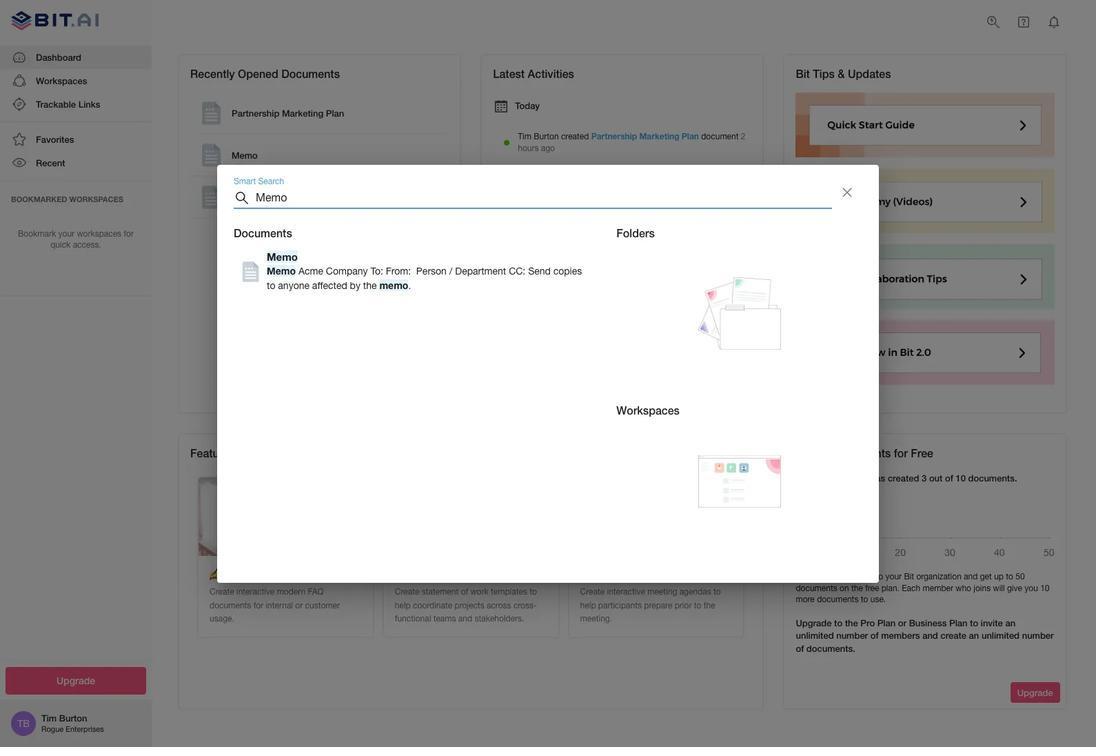 Task type: locate. For each thing, give the bounding box(es) containing it.
1 horizontal spatial upgrade
[[796, 618, 832, 629]]

1 vertical spatial organization
[[917, 572, 962, 581]]

2 number from the left
[[1023, 630, 1055, 641]]

1 horizontal spatial an
[[1006, 618, 1016, 629]]

to up cross-
[[530, 587, 537, 597]]

organization down get 50 documents for free
[[818, 473, 869, 484]]

bit
[[796, 67, 811, 80], [905, 572, 915, 581]]

organization up member
[[917, 572, 962, 581]]

workspaces inside button
[[36, 75, 87, 86]]

2 vertical spatial for
[[254, 601, 264, 610]]

your
[[796, 473, 815, 484]]

members up on
[[839, 572, 874, 581]]

unlimited down more
[[796, 630, 835, 641]]

create inside create interactive meeting agendas to help participants prepare prior to the meeting.
[[581, 587, 605, 597]]

of up "projects"
[[461, 587, 469, 597]]

1
[[708, 310, 713, 319], [681, 346, 685, 356]]

number down you
[[1023, 630, 1055, 641]]

tim for enterprises
[[41, 713, 57, 724]]

2 vertical spatial and
[[923, 630, 939, 641]]

to down "agendas"
[[695, 601, 702, 610]]

and inside upgrade to the pro plan or business plan to invite an unlimited number of members and create an unlimited number of documents.
[[923, 630, 939, 641]]

0 horizontal spatial burton
[[59, 713, 87, 724]]

help up meeting.
[[581, 601, 596, 610]]

has
[[871, 473, 886, 484]]

0 horizontal spatial tim
[[41, 713, 57, 724]]

1 vertical spatial 10
[[1041, 583, 1050, 593]]

the right on
[[852, 583, 864, 593]]

0 horizontal spatial an
[[970, 630, 980, 641]]

plan.
[[882, 583, 900, 593]]

1 vertical spatial upgrade
[[57, 674, 95, 686]]

0 horizontal spatial partnership
[[232, 108, 280, 119]]

1 horizontal spatial documents.
[[969, 473, 1018, 484]]

burton
[[534, 132, 559, 142], [59, 713, 87, 724]]

0 vertical spatial tim
[[518, 132, 532, 142]]

2 horizontal spatial upgrade
[[1018, 687, 1054, 698]]

1 vertical spatial ago
[[518, 321, 532, 331]]

workspaces
[[36, 75, 87, 86], [617, 404, 680, 417]]

documents up partnership marketing plan
[[282, 67, 340, 80]]

for inside bookmark your workspaces for quick access.
[[124, 229, 134, 238]]

1 vertical spatial partnership
[[592, 131, 638, 142]]

to
[[267, 280, 276, 291], [877, 572, 884, 581], [1007, 572, 1014, 581], [530, 587, 537, 597], [714, 587, 721, 597], [862, 595, 869, 605], [695, 601, 702, 610], [835, 618, 843, 629], [971, 618, 979, 629]]

1 vertical spatial bit
[[905, 572, 915, 581]]

1 vertical spatial and
[[459, 614, 473, 624]]

internal
[[266, 601, 293, 610]]

1 horizontal spatial number
[[1023, 630, 1055, 641]]

tim up rogue
[[41, 713, 57, 724]]

0 vertical spatial marketing
[[282, 108, 324, 119]]

upgrade for the right the 'upgrade' button
[[1018, 687, 1054, 698]]

plan right pro
[[878, 618, 896, 629]]

created left 3
[[889, 473, 920, 484]]

1 horizontal spatial help
[[581, 601, 596, 610]]

create for create interactive meeting agendas to help participants prepare prior to the meeting.
[[581, 587, 605, 597]]

1 horizontal spatial week
[[715, 310, 734, 319]]

0 vertical spatial burton
[[534, 132, 559, 142]]

0 vertical spatial created
[[562, 132, 589, 142]]

1 horizontal spatial and
[[923, 630, 939, 641]]

teams
[[434, 614, 456, 624]]

1 horizontal spatial members
[[882, 630, 921, 641]]

bit inside the invite team members to your bit organization and get up to 50 documents on the free plan. each member who joins will give you 10 more documents to use.
[[905, 572, 915, 581]]

50 up give
[[1016, 572, 1026, 581]]

your up the quick
[[58, 229, 75, 238]]

10
[[957, 473, 967, 484], [1041, 583, 1050, 593]]

1 horizontal spatial workspaces
[[617, 404, 680, 417]]

or down the modern
[[296, 601, 303, 610]]

1 vertical spatial marketing
[[640, 131, 680, 142]]

plan up create
[[950, 618, 968, 629]]

plan left 2
[[682, 131, 700, 142]]

tim inside tim burton rogue enterprises
[[41, 713, 57, 724]]

meeting.
[[581, 614, 613, 624]]

3
[[922, 473, 927, 484]]

0 vertical spatial upgrade
[[796, 618, 832, 629]]

untitled document
[[232, 192, 310, 203]]

plan
[[326, 108, 344, 119], [682, 131, 700, 142], [878, 618, 896, 629], [950, 618, 968, 629]]

0 horizontal spatial members
[[839, 572, 874, 581]]

2 horizontal spatial ago
[[709, 346, 723, 356]]

0 vertical spatial 10
[[957, 473, 967, 484]]

the down "agendas"
[[704, 601, 716, 610]]

bit left tips
[[796, 67, 811, 80]]

members
[[839, 572, 874, 581], [882, 630, 921, 641]]

interactive for internal
[[237, 587, 275, 597]]

to left invite
[[971, 618, 979, 629]]

links
[[78, 99, 100, 110]]

create inside create statement of work templates to help coordinate projects across cross- functional teams and stakeholders.
[[395, 587, 420, 597]]

organization inside the invite team members to your bit organization and get up to 50 documents on the free plan. each member who joins will give you 10 more documents to use.
[[917, 572, 962, 581]]

invite team members to your bit organization and get up to 50 documents on the free plan. each member who joins will give you 10 more documents to use.
[[796, 572, 1050, 605]]

documents. down more
[[807, 643, 856, 654]]

help up functional at the left bottom
[[395, 601, 411, 610]]

1 horizontal spatial marketing
[[640, 131, 680, 142]]

the right by
[[363, 280, 377, 291]]

1 horizontal spatial burton
[[534, 132, 559, 142]]

0 horizontal spatial interactive
[[237, 587, 275, 597]]

folders
[[617, 226, 655, 239]]

0 vertical spatial or
[[296, 601, 303, 610]]

an right create
[[970, 630, 980, 641]]

Search documents, folders and workspaces text field
[[256, 187, 833, 209]]

tim burton created partnership marketing plan document
[[518, 131, 739, 142]]

0 vertical spatial document
[[702, 132, 739, 142]]

unlimited down invite
[[982, 630, 1020, 641]]

documents. right out
[[969, 473, 1018, 484]]

50 inside the invite team members to your bit organization and get up to 50 documents on the free plan. each member who joins will give you 10 more documents to use.
[[1016, 572, 1026, 581]]

last
[[516, 206, 533, 217]]

1 vertical spatial created
[[889, 473, 920, 484]]

1 horizontal spatial create
[[395, 587, 420, 597]]

number down pro
[[837, 630, 869, 641]]

interactive up participants in the bottom right of the page
[[607, 587, 646, 597]]

stakeholders.
[[475, 614, 525, 624]]

1 vertical spatial or
[[899, 618, 907, 629]]

upgrade inside upgrade to the pro plan or business plan to invite an unlimited number of members and create an unlimited number of documents.
[[796, 618, 832, 629]]

for left internal
[[254, 601, 264, 610]]

documents down on
[[818, 595, 859, 605]]

0 horizontal spatial marketing
[[282, 108, 324, 119]]

trackable links
[[36, 99, 100, 110]]

1 vertical spatial members
[[882, 630, 921, 641]]

your
[[58, 229, 75, 238], [886, 572, 902, 581]]

tim inside tim burton created partnership marketing plan document
[[518, 132, 532, 142]]

0 horizontal spatial workspaces
[[36, 75, 87, 86]]

of inside create statement of work templates to help coordinate projects across cross- functional teams and stakeholders.
[[461, 587, 469, 597]]

1 horizontal spatial unlimited
[[982, 630, 1020, 641]]

1 create from the left
[[210, 587, 234, 597]]

0 horizontal spatial 50
[[818, 446, 830, 459]]

documents
[[796, 583, 838, 593], [818, 595, 859, 605], [210, 601, 251, 610]]

2 interactive from the left
[[607, 587, 646, 597]]

memo
[[232, 150, 258, 161], [267, 251, 298, 263], [267, 265, 296, 277]]

1 horizontal spatial 10
[[1041, 583, 1050, 593]]

workspaces inside "dialog"
[[617, 404, 680, 417]]

upgrade button
[[6, 667, 146, 695], [1011, 682, 1061, 703]]

bit up each
[[905, 572, 915, 581]]

create interactive meeting agendas to help participants prepare prior to the meeting. button
[[570, 477, 744, 637]]

2 horizontal spatial for
[[895, 446, 909, 459]]

free
[[866, 583, 880, 593]]

enterprises
[[66, 725, 104, 734]]

burton inside tim burton rogue enterprises
[[59, 713, 87, 724]]

10 right you
[[1041, 583, 1050, 593]]

.
[[409, 280, 411, 291]]

or left business
[[899, 618, 907, 629]]

burton for partnership
[[534, 132, 559, 142]]

0 vertical spatial for
[[124, 229, 134, 238]]

1 vertical spatial for
[[895, 446, 909, 459]]

1 vertical spatial 50
[[1016, 572, 1026, 581]]

create up functional at the left bottom
[[395, 587, 420, 597]]

2 vertical spatial memo
[[267, 265, 296, 277]]

trackable links button
[[0, 92, 152, 116]]

0 horizontal spatial for
[[124, 229, 134, 238]]

1 help from the left
[[395, 601, 411, 610]]

2 vertical spatial upgrade
[[1018, 687, 1054, 698]]

1 week ago
[[518, 310, 734, 331], [681, 346, 723, 356]]

quick
[[51, 240, 71, 250]]

the left pro
[[846, 618, 859, 629]]

tim up hours
[[518, 132, 532, 142]]

or
[[296, 601, 303, 610], [899, 618, 907, 629]]

to inside create statement of work templates to help coordinate projects across cross- functional teams and stakeholders.
[[530, 587, 537, 597]]

access.
[[73, 240, 101, 250]]

members down business
[[882, 630, 921, 641]]

the inside create interactive meeting agendas to help participants prepare prior to the meeting.
[[704, 601, 716, 610]]

untitled
[[232, 192, 264, 203]]

0 horizontal spatial your
[[58, 229, 75, 238]]

partnership marketing plan link
[[193, 95, 447, 131], [592, 131, 700, 142]]

created
[[562, 132, 589, 142], [889, 473, 920, 484]]

2 help from the left
[[581, 601, 596, 610]]

tim for partnership
[[518, 132, 532, 142]]

interactive inside create interactive modern faq documents for internal or customer usage.
[[237, 587, 275, 597]]

2 vertical spatial documents
[[833, 446, 892, 459]]

2
[[742, 132, 746, 142]]

joins
[[974, 583, 992, 593]]

1 horizontal spatial bit
[[905, 572, 915, 581]]

affected
[[312, 280, 348, 291]]

by
[[350, 280, 361, 291]]

10 right out
[[957, 473, 967, 484]]

and down business
[[923, 630, 939, 641]]

1 vertical spatial burton
[[59, 713, 87, 724]]

0 vertical spatial your
[[58, 229, 75, 238]]

team
[[819, 572, 837, 581]]

documents up the usage.
[[210, 601, 251, 610]]

an right invite
[[1006, 618, 1016, 629]]

documents for recently opened documents
[[282, 67, 340, 80]]

create
[[210, 587, 234, 597], [395, 587, 420, 597], [581, 587, 605, 597]]

to up free
[[877, 572, 884, 581]]

0 vertical spatial bit
[[796, 67, 811, 80]]

help inside create statement of work templates to help coordinate projects across cross- functional teams and stakeholders.
[[395, 601, 411, 610]]

untitled document link
[[193, 180, 447, 216]]

created down activities
[[562, 132, 589, 142]]

1 vertical spatial documents
[[234, 226, 292, 239]]

1 horizontal spatial 1
[[708, 310, 713, 319]]

0 horizontal spatial or
[[296, 601, 303, 610]]

dialog
[[217, 165, 880, 583]]

2 create from the left
[[395, 587, 420, 597]]

your up the plan. in the bottom of the page
[[886, 572, 902, 581]]

0 horizontal spatial week
[[687, 346, 707, 356]]

documents inside create interactive modern faq documents for internal or customer usage.
[[210, 601, 251, 610]]

0 horizontal spatial upgrade button
[[6, 667, 146, 695]]

get
[[981, 572, 993, 581]]

business
[[910, 618, 948, 629]]

1 horizontal spatial tim
[[518, 132, 532, 142]]

0 vertical spatial partnership
[[232, 108, 280, 119]]

0 horizontal spatial ago
[[518, 321, 532, 331]]

and down "projects"
[[459, 614, 473, 624]]

template
[[246, 568, 290, 580]]

0 horizontal spatial organization
[[818, 473, 869, 484]]

create inside create interactive modern faq documents for internal or customer usage.
[[210, 587, 234, 597]]

up
[[995, 572, 1005, 581]]

cross-
[[514, 601, 537, 610]]

create interactive modern faq documents for internal or customer usage.
[[210, 587, 340, 624]]

bookmarked workspaces
[[11, 194, 123, 203]]

recent
[[36, 158, 65, 169]]

burton up enterprises
[[59, 713, 87, 724]]

1 horizontal spatial organization
[[917, 572, 962, 581]]

for for workspaces
[[124, 229, 134, 238]]

1 horizontal spatial your
[[886, 572, 902, 581]]

interactive inside create interactive meeting agendas to help participants prepare prior to the meeting.
[[607, 587, 646, 597]]

marketing
[[282, 108, 324, 119], [640, 131, 680, 142]]

1 horizontal spatial or
[[899, 618, 907, 629]]

pro
[[861, 618, 876, 629]]

interactive down ✍️faq template
[[237, 587, 275, 597]]

an
[[1006, 618, 1016, 629], [970, 630, 980, 641]]

each
[[903, 583, 921, 593]]

0 horizontal spatial 10
[[957, 473, 967, 484]]

member
[[923, 583, 954, 593]]

create up meeting.
[[581, 587, 605, 597]]

opened
[[238, 67, 279, 80]]

create down the ✍️faq
[[210, 587, 234, 597]]

documents up has
[[833, 446, 892, 459]]

bookmark your workspaces for quick access.
[[18, 229, 134, 250]]

0 vertical spatial and
[[965, 572, 979, 581]]

50 right get
[[818, 446, 830, 459]]

1 horizontal spatial ago
[[541, 144, 555, 153]]

0 vertical spatial members
[[839, 572, 874, 581]]

0 vertical spatial documents
[[282, 67, 340, 80]]

of down more
[[796, 643, 805, 654]]

to left pro
[[835, 618, 843, 629]]

documents
[[282, 67, 340, 80], [234, 226, 292, 239], [833, 446, 892, 459]]

the
[[363, 280, 377, 291], [852, 583, 864, 593], [704, 601, 716, 610], [846, 618, 859, 629]]

the inside acme company  to:  from:  person / department  cc:  send copies to anyone affected by the
[[363, 280, 377, 291]]

who
[[956, 583, 972, 593]]

agendas
[[680, 587, 712, 597]]

unlimited
[[796, 630, 835, 641], [982, 630, 1020, 641]]

documents.
[[969, 473, 1018, 484], [807, 643, 856, 654]]

tim
[[518, 132, 532, 142], [41, 713, 57, 724]]

0 horizontal spatial 1
[[681, 346, 685, 356]]

ago inside 2 hours ago
[[541, 144, 555, 153]]

to right 'up'
[[1007, 572, 1014, 581]]

your inside the invite team members to your bit organization and get up to 50 documents on the free plan. each member who joins will give you 10 more documents to use.
[[886, 572, 902, 581]]

and up the who
[[965, 572, 979, 581]]

create for create statement of work templates to help coordinate projects across cross- functional teams and stakeholders.
[[395, 587, 420, 597]]

to left anyone
[[267, 280, 276, 291]]

for right workspaces
[[124, 229, 134, 238]]

1 interactive from the left
[[237, 587, 275, 597]]

0 horizontal spatial number
[[837, 630, 869, 641]]

templates
[[491, 587, 528, 597]]

2 vertical spatial document
[[666, 310, 706, 319]]

3 create from the left
[[581, 587, 605, 597]]

0 vertical spatial 1 week ago
[[518, 310, 734, 331]]

0 horizontal spatial create
[[210, 587, 234, 597]]

documents. inside upgrade to the pro plan or business plan to invite an unlimited number of members and create an unlimited number of documents.
[[807, 643, 856, 654]]

documents down untitled document
[[234, 226, 292, 239]]

for left free
[[895, 446, 909, 459]]

✍️faq template
[[210, 568, 290, 580]]

upgrade
[[796, 618, 832, 629], [57, 674, 95, 686], [1018, 687, 1054, 698]]

0 horizontal spatial documents.
[[807, 643, 856, 654]]

interactive for participants
[[607, 587, 646, 597]]

interactive
[[237, 587, 275, 597], [607, 587, 646, 597]]

documents down the team
[[796, 583, 838, 593]]

ago inside 1 week ago
[[518, 321, 532, 331]]

burton up hours
[[534, 132, 559, 142]]

1 unlimited from the left
[[796, 630, 835, 641]]

company
[[326, 266, 368, 277]]

number
[[837, 630, 869, 641], [1023, 630, 1055, 641]]

of right out
[[946, 473, 954, 484]]

0 vertical spatial workspaces
[[36, 75, 87, 86]]

created inside tim burton created partnership marketing plan document
[[562, 132, 589, 142]]

burton inside tim burton created partnership marketing plan document
[[534, 132, 559, 142]]

0 horizontal spatial created
[[562, 132, 589, 142]]

1 vertical spatial 1
[[681, 346, 685, 356]]

0 horizontal spatial upgrade
[[57, 674, 95, 686]]



Task type: vqa. For each thing, say whether or not it's contained in the screenshot.
Untitled Document link
yes



Task type: describe. For each thing, give the bounding box(es) containing it.
to inside acme company  to:  from:  person / department  cc:  send copies to anyone affected by the
[[267, 280, 276, 291]]

faq
[[308, 587, 324, 597]]

updates
[[849, 67, 892, 80]]

0 vertical spatial memo
[[232, 150, 258, 161]]

copies
[[554, 266, 582, 277]]

latest activities
[[493, 67, 575, 80]]

document inside tim burton created partnership marketing plan document
[[702, 132, 739, 142]]

0 vertical spatial documents.
[[969, 473, 1018, 484]]

burton for enterprises
[[59, 713, 87, 724]]

anyone
[[278, 280, 310, 291]]

✍️faq
[[210, 568, 243, 580]]

templates
[[239, 446, 291, 459]]

get
[[796, 446, 815, 459]]

trackable
[[36, 99, 76, 110]]

across
[[487, 601, 512, 610]]

to:
[[371, 266, 383, 277]]

or inside upgrade to the pro plan or business plan to invite an unlimited number of members and create an unlimited number of documents.
[[899, 618, 907, 629]]

to left use.
[[862, 595, 869, 605]]

workspaces
[[69, 194, 123, 203]]

projects
[[455, 601, 485, 610]]

bookmark
[[18, 229, 56, 238]]

from:
[[386, 266, 411, 277]]

1 horizontal spatial upgrade button
[[1011, 682, 1061, 703]]

smart search
[[234, 176, 284, 185]]

/
[[450, 266, 453, 277]]

free
[[912, 446, 934, 459]]

modern
[[277, 587, 306, 597]]

dashboard button
[[0, 45, 152, 69]]

1 horizontal spatial partnership marketing plan link
[[592, 131, 700, 142]]

and inside the invite team members to your bit organization and get up to 50 documents on the free plan. each member who joins will give you 10 more documents to use.
[[965, 572, 979, 581]]

activities
[[528, 67, 575, 80]]

use.
[[871, 595, 887, 605]]

of down pro
[[871, 630, 879, 641]]

08,
[[534, 278, 547, 289]]

latest
[[493, 67, 525, 80]]

0 vertical spatial 50
[[818, 446, 830, 459]]

help inside create interactive meeting agendas to help participants prepare prior to the meeting.
[[581, 601, 596, 610]]

to right "agendas"
[[714, 587, 721, 597]]

more
[[796, 595, 815, 605]]

tb
[[17, 718, 30, 729]]

favorites button
[[0, 128, 152, 151]]

on
[[840, 583, 850, 593]]

0 vertical spatial week
[[715, 310, 734, 319]]

upgrade to the pro plan or business plan to invite an unlimited number of members and create an unlimited number of documents.
[[796, 618, 1055, 654]]

1 vertical spatial week
[[687, 346, 707, 356]]

for for documents
[[895, 446, 909, 459]]

create interactive meeting agendas to help participants prepare prior to the meeting.
[[581, 587, 721, 624]]

invite
[[796, 572, 816, 581]]

partnership marketing plan
[[232, 108, 344, 119]]

invite
[[982, 618, 1004, 629]]

tuesday
[[536, 206, 570, 217]]

1 vertical spatial memo
[[267, 251, 298, 263]]

recently
[[190, 67, 235, 80]]

nov
[[516, 278, 532, 289]]

&
[[838, 67, 846, 80]]

0 vertical spatial organization
[[818, 473, 869, 484]]

smart
[[234, 176, 256, 185]]

workspaces button
[[0, 69, 152, 92]]

work
[[471, 587, 489, 597]]

hours
[[518, 144, 539, 153]]

2 hours ago
[[518, 132, 746, 153]]

1 vertical spatial an
[[970, 630, 980, 641]]

2 vertical spatial ago
[[709, 346, 723, 356]]

usage.
[[210, 614, 234, 624]]

bit tips & updates
[[796, 67, 892, 80]]

workspaces
[[77, 229, 122, 238]]

1 horizontal spatial partnership
[[592, 131, 638, 142]]

0 horizontal spatial partnership marketing plan link
[[193, 95, 447, 131]]

department
[[456, 266, 507, 277]]

the inside the invite team members to your bit organization and get up to 50 documents on the free plan. each member who joins will give you 10 more documents to use.
[[852, 583, 864, 593]]

1 horizontal spatial created
[[889, 473, 920, 484]]

1 number from the left
[[837, 630, 869, 641]]

customer
[[305, 601, 340, 610]]

prepare
[[645, 601, 673, 610]]

1 vertical spatial 1 week ago
[[681, 346, 723, 356]]

acme company  to:  from:  person / department  cc:  send copies to anyone affected by the
[[267, 266, 582, 291]]

✍️faq template image
[[199, 477, 373, 556]]

acme
[[299, 266, 324, 277]]

documents for get 50 documents for free
[[833, 446, 892, 459]]

last tuesday
[[516, 206, 570, 217]]

rogue
[[41, 725, 64, 734]]

participants
[[599, 601, 642, 610]]

tips
[[814, 67, 835, 80]]

members inside the invite team members to your bit organization and get up to 50 documents on the free plan. each member who joins will give you 10 more documents to use.
[[839, 572, 874, 581]]

favorites
[[36, 134, 74, 145]]

today
[[516, 100, 540, 111]]

functional
[[395, 614, 431, 624]]

😀meeting agenda image
[[570, 477, 744, 556]]

memo .
[[380, 279, 411, 291]]

for inside create interactive modern faq documents for internal or customer usage.
[[254, 601, 264, 610]]

plan up memo link
[[326, 108, 344, 119]]

upgrade for the 'upgrade' button to the left
[[57, 674, 95, 686]]

members inside upgrade to the pro plan or business plan to invite an unlimited number of members and create an unlimited number of documents.
[[882, 630, 921, 641]]

or inside create interactive modern faq documents for internal or customer usage.
[[296, 601, 303, 610]]

document
[[267, 192, 310, 203]]

prior
[[675, 601, 692, 610]]

2023
[[549, 278, 569, 289]]

your organization has created 3 out of 10 documents.
[[796, 473, 1018, 484]]

dialog containing documents
[[217, 165, 880, 583]]

and inside create statement of work templates to help coordinate projects across cross- functional teams and stakeholders.
[[459, 614, 473, 624]]

recently opened documents
[[190, 67, 340, 80]]

0 horizontal spatial bit
[[796, 67, 811, 80]]

1 inside 1 week ago
[[708, 310, 713, 319]]

recent button
[[0, 151, 152, 175]]

your inside bookmark your workspaces for quick access.
[[58, 229, 75, 238]]

10 inside the invite team members to your bit organization and get up to 50 documents on the free plan. each member who joins will give you 10 more documents to use.
[[1041, 583, 1050, 593]]

get 50 documents for free
[[796, 446, 934, 459]]

the inside upgrade to the pro plan or business plan to invite an unlimited number of members and create an unlimited number of documents.
[[846, 618, 859, 629]]

dashboard
[[36, 51, 81, 63]]

send
[[529, 266, 551, 277]]

2 unlimited from the left
[[982, 630, 1020, 641]]

1 vertical spatial document
[[617, 240, 656, 250]]

cc:
[[509, 266, 526, 277]]

create for create interactive modern faq documents for internal or customer usage.
[[210, 587, 234, 597]]

you
[[1025, 583, 1039, 593]]

statement
[[422, 587, 459, 597]]

memo link
[[193, 138, 447, 173]]



